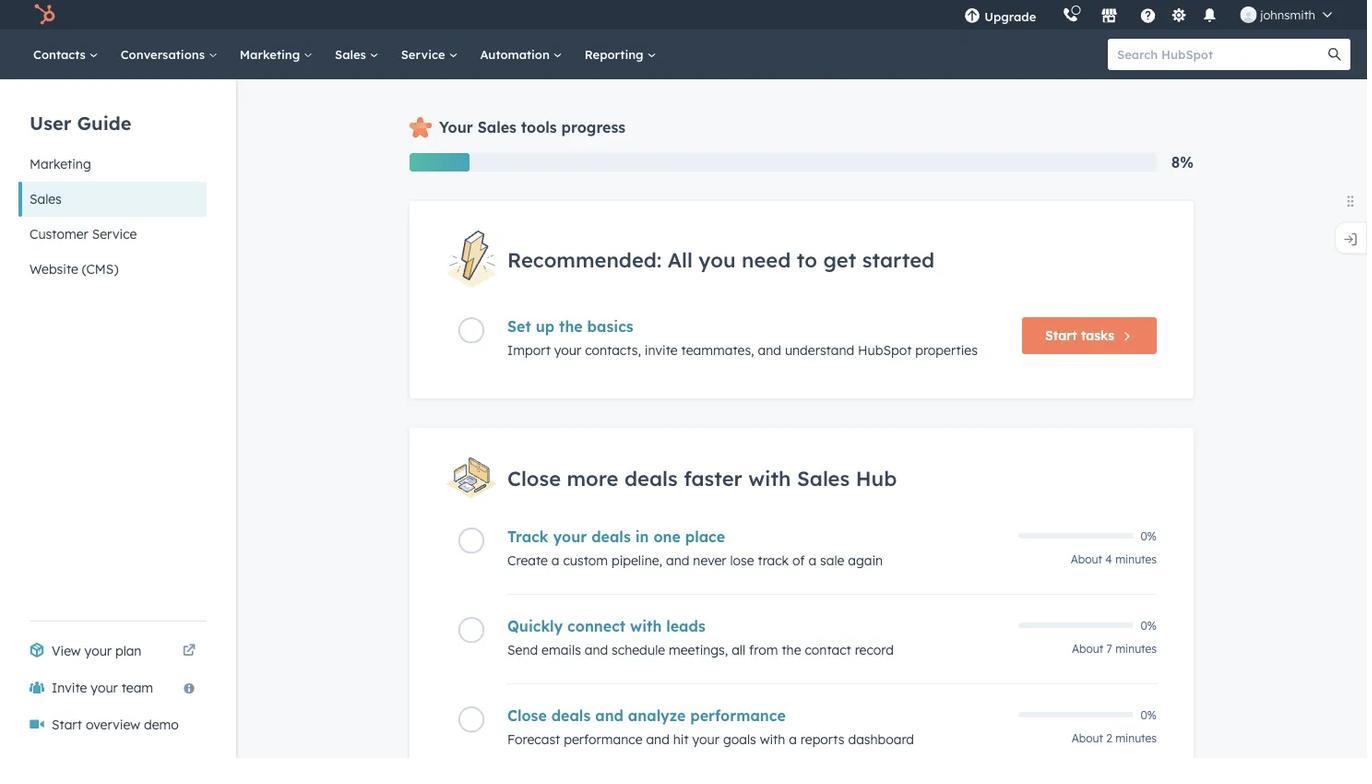 Task type: describe. For each thing, give the bounding box(es) containing it.
minutes for quickly connect with leads
[[1116, 643, 1157, 656]]

again
[[849, 553, 883, 569]]

marketing link
[[229, 30, 324, 79]]

hubspot
[[858, 343, 912, 359]]

2 link opens in a new window image from the top
[[183, 645, 196, 658]]

start for start overview demo
[[52, 717, 82, 733]]

one
[[654, 528, 681, 547]]

upgrade
[[985, 9, 1037, 24]]

you
[[699, 247, 736, 272]]

in
[[636, 528, 649, 547]]

sale
[[821, 553, 845, 569]]

deals inside close deals and analyze performance forecast performance and hit your goals with a reports dashboard
[[552, 707, 591, 726]]

invite your team
[[52, 680, 153, 696]]

conversations link
[[110, 30, 229, 79]]

0 horizontal spatial a
[[552, 553, 560, 569]]

about for close deals and analyze performance
[[1072, 732, 1104, 746]]

meetings,
[[669, 643, 728, 659]]

tasks
[[1082, 328, 1115, 344]]

contacts,
[[585, 343, 641, 359]]

0% for track your deals in one place
[[1141, 529, 1157, 543]]

track
[[508, 528, 549, 547]]

settings image
[[1171, 8, 1188, 24]]

your inside set up the basics import your contacts, invite teammates, and understand hubspot properties
[[555, 343, 582, 359]]

about 4 minutes
[[1071, 553, 1157, 567]]

service link
[[390, 30, 469, 79]]

search button
[[1320, 39, 1351, 70]]

recommended:
[[508, 247, 662, 272]]

record
[[855, 643, 894, 659]]

connect
[[568, 618, 626, 636]]

sales button
[[18, 182, 207, 217]]

0% for quickly connect with leads
[[1141, 619, 1157, 633]]

close deals and analyze performance button
[[508, 707, 1008, 726]]

close for close deals and analyze performance forecast performance and hit your goals with a reports dashboard
[[508, 707, 547, 726]]

marketplaces image
[[1101, 8, 1118, 25]]

quickly
[[508, 618, 563, 636]]

the inside quickly connect with leads send emails and schedule meetings, all from the contact record
[[782, 643, 802, 659]]

menu containing johnsmith
[[952, 0, 1346, 30]]

Search HubSpot search field
[[1109, 39, 1335, 70]]

7
[[1107, 643, 1113, 656]]

view your plan link
[[18, 633, 207, 670]]

automation link
[[469, 30, 574, 79]]

set up the basics import your contacts, invite teammates, and understand hubspot properties
[[508, 318, 978, 359]]

your for plan
[[85, 643, 112, 660]]

your sales tools progress
[[439, 118, 626, 137]]

goals
[[724, 732, 757, 748]]

your for team
[[91, 680, 118, 696]]

up
[[536, 318, 555, 336]]

and inside set up the basics import your contacts, invite teammates, and understand hubspot properties
[[758, 343, 782, 359]]

website
[[30, 261, 78, 277]]

notifications image
[[1202, 8, 1219, 25]]

tools
[[521, 118, 557, 137]]

8%
[[1172, 153, 1194, 172]]

progress
[[562, 118, 626, 137]]

started
[[863, 247, 935, 272]]

pipeline,
[[612, 553, 663, 569]]

calling icon image
[[1063, 7, 1079, 24]]

your
[[439, 118, 473, 137]]

track
[[758, 553, 789, 569]]

with inside quickly connect with leads send emails and schedule meetings, all from the contact record
[[630, 618, 662, 636]]

deals for more
[[625, 466, 678, 491]]

4
[[1106, 553, 1113, 567]]

quickly connect with leads send emails and schedule meetings, all from the contact record
[[508, 618, 894, 659]]

about 2 minutes
[[1072, 732, 1157, 746]]

contacts link
[[22, 30, 110, 79]]

0% for close deals and analyze performance
[[1141, 708, 1157, 722]]

marketing inside button
[[30, 156, 91, 172]]

customer service
[[30, 226, 137, 242]]

your inside close deals and analyze performance forecast performance and hit your goals with a reports dashboard
[[693, 732, 720, 748]]

all
[[668, 247, 693, 272]]

0 vertical spatial with
[[749, 466, 792, 491]]

calling icon button
[[1055, 3, 1087, 27]]

sales inside sales link
[[335, 47, 370, 62]]

reports
[[801, 732, 845, 748]]

understand
[[785, 343, 855, 359]]

help button
[[1133, 0, 1164, 30]]

import
[[508, 343, 551, 359]]

close more deals faster with sales hub
[[508, 466, 897, 491]]

conversations
[[121, 47, 208, 62]]

leads
[[667, 618, 706, 636]]

to
[[797, 247, 818, 272]]

user guide
[[30, 111, 132, 134]]

service inside button
[[92, 226, 137, 242]]

send
[[508, 643, 538, 659]]

hub
[[856, 466, 897, 491]]

start overview demo
[[52, 717, 179, 733]]

invite
[[52, 680, 87, 696]]

john smith image
[[1241, 6, 1257, 23]]

marketplaces button
[[1090, 0, 1129, 30]]

basics
[[588, 318, 634, 336]]

contacts
[[33, 47, 89, 62]]

faster
[[684, 466, 743, 491]]

1 horizontal spatial marketing
[[240, 47, 304, 62]]

start overview demo link
[[18, 707, 207, 744]]

about for quickly connect with leads
[[1073, 643, 1104, 656]]

forecast
[[508, 732, 561, 748]]

team
[[122, 680, 153, 696]]

notifications button
[[1195, 0, 1226, 30]]

plan
[[115, 643, 142, 660]]

0 horizontal spatial performance
[[564, 732, 643, 748]]

demo
[[144, 717, 179, 733]]

1 link opens in a new window image from the top
[[183, 641, 196, 663]]



Task type: vqa. For each thing, say whether or not it's contained in the screenshot.
johnsmith popup button
yes



Task type: locate. For each thing, give the bounding box(es) containing it.
1 horizontal spatial performance
[[691, 707, 786, 726]]

contact
[[805, 643, 852, 659]]

never
[[693, 553, 727, 569]]

your inside track your deals in one place create a custom pipeline, and never lose track of a sale again
[[553, 528, 587, 547]]

2 vertical spatial about
[[1072, 732, 1104, 746]]

track your deals in one place create a custom pipeline, and never lose track of a sale again
[[508, 528, 883, 569]]

0% up about 7 minutes
[[1141, 619, 1157, 633]]

0% up about 2 minutes
[[1141, 708, 1157, 722]]

link opens in a new window image
[[183, 641, 196, 663], [183, 645, 196, 658]]

your sales tools progress progress bar
[[410, 153, 470, 172]]

a right the create
[[552, 553, 560, 569]]

1 vertical spatial close
[[508, 707, 547, 726]]

get
[[824, 247, 857, 272]]

invite your team button
[[18, 670, 207, 707]]

the right up
[[559, 318, 583, 336]]

about left 2
[[1072, 732, 1104, 746]]

your for deals
[[553, 528, 587, 547]]

0 horizontal spatial service
[[92, 226, 137, 242]]

hit
[[674, 732, 689, 748]]

1 vertical spatial about
[[1073, 643, 1104, 656]]

reporting
[[585, 47, 647, 62]]

2 horizontal spatial a
[[809, 553, 817, 569]]

2 minutes from the top
[[1116, 643, 1157, 656]]

0 vertical spatial the
[[559, 318, 583, 336]]

search image
[[1329, 48, 1342, 61]]

from
[[750, 643, 779, 659]]

all
[[732, 643, 746, 659]]

your inside view your plan link
[[85, 643, 112, 660]]

0 vertical spatial 0%
[[1141, 529, 1157, 543]]

the
[[559, 318, 583, 336], [782, 643, 802, 659]]

the right from
[[782, 643, 802, 659]]

minutes right 4
[[1116, 553, 1157, 567]]

deals left in
[[592, 528, 631, 547]]

user
[[30, 111, 71, 134]]

service down sales button
[[92, 226, 137, 242]]

and down one
[[666, 553, 690, 569]]

0 vertical spatial start
[[1046, 328, 1078, 344]]

start left "tasks" on the top right of the page
[[1046, 328, 1078, 344]]

marketing button
[[18, 147, 207, 182]]

menu
[[952, 0, 1346, 30]]

close left more
[[508, 466, 561, 491]]

settings link
[[1168, 5, 1191, 24]]

help image
[[1140, 8, 1157, 25]]

customer service button
[[18, 217, 207, 252]]

minutes for track your deals in one place
[[1116, 553, 1157, 567]]

and inside quickly connect with leads send emails and schedule meetings, all from the contact record
[[585, 643, 608, 659]]

2
[[1107, 732, 1113, 746]]

set
[[508, 318, 531, 336]]

your left team
[[91, 680, 118, 696]]

lose
[[731, 553, 755, 569]]

deals
[[625, 466, 678, 491], [592, 528, 631, 547], [552, 707, 591, 726]]

start for start tasks
[[1046, 328, 1078, 344]]

analyze
[[628, 707, 686, 726]]

schedule
[[612, 643, 666, 659]]

close deals and analyze performance forecast performance and hit your goals with a reports dashboard
[[508, 707, 915, 748]]

sales left hub
[[797, 466, 850, 491]]

deals up forecast
[[552, 707, 591, 726]]

1 vertical spatial marketing
[[30, 156, 91, 172]]

about for track your deals in one place
[[1071, 553, 1103, 567]]

create
[[508, 553, 548, 569]]

about
[[1071, 553, 1103, 567], [1073, 643, 1104, 656], [1072, 732, 1104, 746]]

a
[[552, 553, 560, 569], [809, 553, 817, 569], [789, 732, 797, 748]]

the inside set up the basics import your contacts, invite teammates, and understand hubspot properties
[[559, 318, 583, 336]]

2 0% from the top
[[1141, 619, 1157, 633]]

start down 'invite' on the bottom left of the page
[[52, 717, 82, 733]]

1 horizontal spatial a
[[789, 732, 797, 748]]

and left analyze
[[596, 707, 624, 726]]

1 vertical spatial deals
[[592, 528, 631, 547]]

track your deals in one place button
[[508, 528, 1008, 547]]

1 vertical spatial start
[[52, 717, 82, 733]]

0 horizontal spatial start
[[52, 717, 82, 733]]

quickly connect with leads button
[[508, 618, 1008, 636]]

3 0% from the top
[[1141, 708, 1157, 722]]

minutes right 7
[[1116, 643, 1157, 656]]

invite
[[645, 343, 678, 359]]

your
[[555, 343, 582, 359], [553, 528, 587, 547], [85, 643, 112, 660], [91, 680, 118, 696], [693, 732, 720, 748]]

2 vertical spatial 0%
[[1141, 708, 1157, 722]]

1 horizontal spatial service
[[401, 47, 449, 62]]

1 vertical spatial service
[[92, 226, 137, 242]]

service right sales link
[[401, 47, 449, 62]]

(cms)
[[82, 261, 119, 277]]

0% up about 4 minutes
[[1141, 529, 1157, 543]]

sales link
[[324, 30, 390, 79]]

close inside close deals and analyze performance forecast performance and hit your goals with a reports dashboard
[[508, 707, 547, 726]]

close up forecast
[[508, 707, 547, 726]]

with down the close deals and analyze performance button
[[760, 732, 786, 748]]

minutes right 2
[[1116, 732, 1157, 746]]

and inside track your deals in one place create a custom pipeline, and never lose track of a sale again
[[666, 553, 690, 569]]

properties
[[916, 343, 978, 359]]

start inside button
[[1046, 328, 1078, 344]]

1 vertical spatial with
[[630, 618, 662, 636]]

start tasks
[[1046, 328, 1115, 344]]

about 7 minutes
[[1073, 643, 1157, 656]]

2 close from the top
[[508, 707, 547, 726]]

0 vertical spatial service
[[401, 47, 449, 62]]

1 0% from the top
[[1141, 529, 1157, 543]]

0 vertical spatial marketing
[[240, 47, 304, 62]]

2 vertical spatial deals
[[552, 707, 591, 726]]

dashboard
[[849, 732, 915, 748]]

close
[[508, 466, 561, 491], [508, 707, 547, 726]]

with
[[749, 466, 792, 491], [630, 618, 662, 636], [760, 732, 786, 748]]

deals inside track your deals in one place create a custom pipeline, and never lose track of a sale again
[[592, 528, 631, 547]]

1 horizontal spatial start
[[1046, 328, 1078, 344]]

your right hit
[[693, 732, 720, 748]]

and left hit
[[647, 732, 670, 748]]

about left 7
[[1073, 643, 1104, 656]]

0 vertical spatial about
[[1071, 553, 1103, 567]]

1 close from the top
[[508, 466, 561, 491]]

user guide views element
[[18, 79, 207, 287]]

0 vertical spatial close
[[508, 466, 561, 491]]

upgrade image
[[965, 8, 981, 25]]

sales inside sales button
[[30, 191, 62, 207]]

and down set up the basics button
[[758, 343, 782, 359]]

0 vertical spatial deals
[[625, 466, 678, 491]]

minutes
[[1116, 553, 1157, 567], [1116, 643, 1157, 656], [1116, 732, 1157, 746]]

performance down analyze
[[564, 732, 643, 748]]

more
[[567, 466, 619, 491]]

automation
[[480, 47, 554, 62]]

marketing down user
[[30, 156, 91, 172]]

need
[[742, 247, 791, 272]]

your up the custom
[[553, 528, 587, 547]]

your inside invite your team button
[[91, 680, 118, 696]]

0 vertical spatial performance
[[691, 707, 786, 726]]

1 minutes from the top
[[1116, 553, 1157, 567]]

performance
[[691, 707, 786, 726], [564, 732, 643, 748]]

0 horizontal spatial the
[[559, 318, 583, 336]]

close for close more deals faster with sales hub
[[508, 466, 561, 491]]

hubspot image
[[33, 4, 55, 26]]

1 horizontal spatial the
[[782, 643, 802, 659]]

a inside close deals and analyze performance forecast performance and hit your goals with a reports dashboard
[[789, 732, 797, 748]]

place
[[686, 528, 726, 547]]

johnsmith button
[[1230, 0, 1344, 30]]

sales right your
[[478, 118, 517, 137]]

deals for your
[[592, 528, 631, 547]]

0 horizontal spatial marketing
[[30, 156, 91, 172]]

minutes for close deals and analyze performance
[[1116, 732, 1157, 746]]

website (cms)
[[30, 261, 119, 277]]

emails
[[542, 643, 581, 659]]

view your plan
[[52, 643, 142, 660]]

with right faster
[[749, 466, 792, 491]]

johnsmith
[[1261, 7, 1316, 22]]

deals right more
[[625, 466, 678, 491]]

hubspot link
[[22, 4, 69, 26]]

customer
[[30, 226, 88, 242]]

with up "schedule" on the left
[[630, 618, 662, 636]]

and down the connect on the left of page
[[585, 643, 608, 659]]

1 vertical spatial performance
[[564, 732, 643, 748]]

about left 4
[[1071, 553, 1103, 567]]

a left reports
[[789, 732, 797, 748]]

overview
[[86, 717, 140, 733]]

marketing left sales link
[[240, 47, 304, 62]]

2 vertical spatial minutes
[[1116, 732, 1157, 746]]

custom
[[563, 553, 608, 569]]

and
[[758, 343, 782, 359], [666, 553, 690, 569], [585, 643, 608, 659], [596, 707, 624, 726], [647, 732, 670, 748]]

sales up customer
[[30, 191, 62, 207]]

view
[[52, 643, 81, 660]]

teammates,
[[682, 343, 755, 359]]

your left plan
[[85, 643, 112, 660]]

2 vertical spatial with
[[760, 732, 786, 748]]

sales right marketing link
[[335, 47, 370, 62]]

a right the of
[[809, 553, 817, 569]]

performance up goals
[[691, 707, 786, 726]]

1 vertical spatial minutes
[[1116, 643, 1157, 656]]

1 vertical spatial 0%
[[1141, 619, 1157, 633]]

with inside close deals and analyze performance forecast performance and hit your goals with a reports dashboard
[[760, 732, 786, 748]]

your down up
[[555, 343, 582, 359]]

of
[[793, 553, 805, 569]]

reporting link
[[574, 30, 668, 79]]

start
[[1046, 328, 1078, 344], [52, 717, 82, 733]]

1 vertical spatial the
[[782, 643, 802, 659]]

0 vertical spatial minutes
[[1116, 553, 1157, 567]]

3 minutes from the top
[[1116, 732, 1157, 746]]

recommended: all you need to get started
[[508, 247, 935, 272]]



